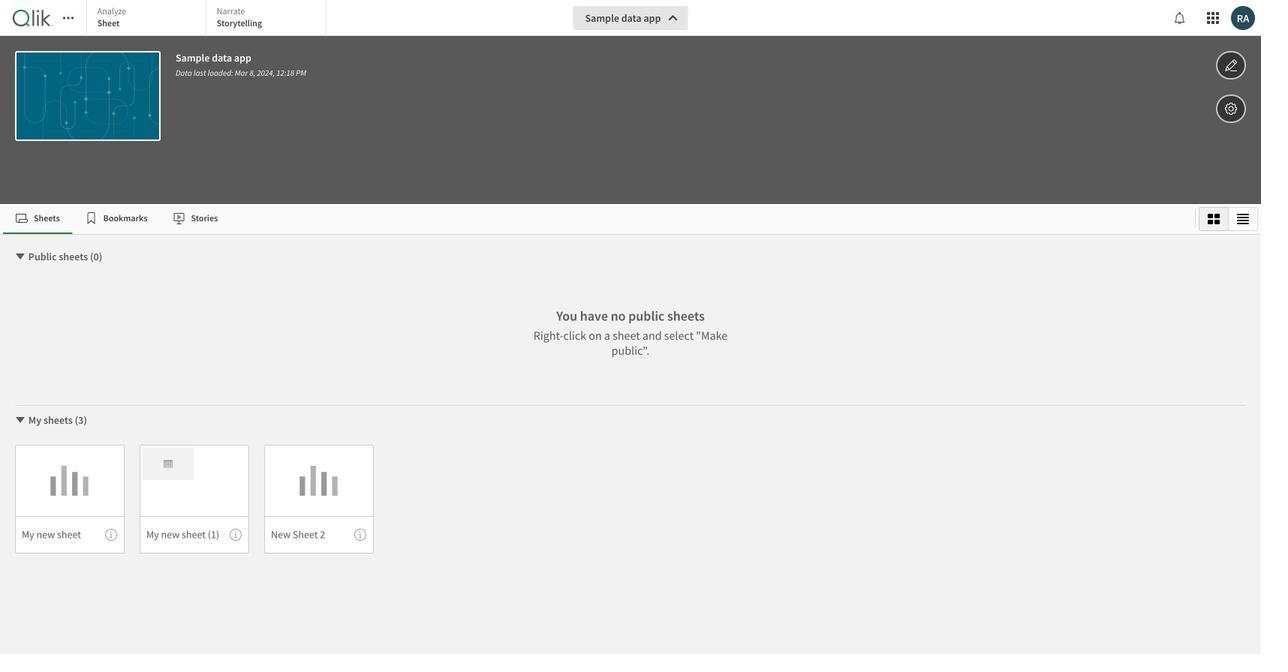 Task type: locate. For each thing, give the bounding box(es) containing it.
1 vertical spatial tab list
[[3, 204, 1189, 234]]

3 tooltip from the left
[[354, 529, 366, 541]]

application
[[0, 0, 1261, 655]]

0 horizontal spatial menu item
[[15, 517, 125, 554]]

2 menu item from the left
[[140, 517, 249, 554]]

1 tooltip from the left
[[105, 529, 117, 541]]

2 tooltip from the left
[[230, 529, 242, 541]]

tooltip inside my new sheet (1) sheet is selected. press the spacebar or enter key to open my new sheet (1) sheet. use the right and left arrow keys to navigate. element
[[230, 529, 242, 541]]

grid view image
[[1208, 213, 1220, 225]]

0 vertical spatial tab list
[[86, 0, 330, 38]]

menu item
[[15, 517, 125, 554], [140, 517, 249, 554], [264, 517, 374, 554]]

2 horizontal spatial menu item
[[264, 517, 374, 554]]

1 menu item from the left
[[15, 517, 125, 554]]

tooltip for menu item associated with my new sheet (1) sheet is selected. press the spacebar or enter key to open my new sheet (1) sheet. use the right and left arrow keys to navigate. element
[[230, 529, 242, 541]]

3 menu item from the left
[[264, 517, 374, 554]]

1 horizontal spatial menu item
[[140, 517, 249, 554]]

tooltip
[[105, 529, 117, 541], [230, 529, 242, 541], [354, 529, 366, 541]]

1 vertical spatial collapse image
[[14, 414, 26, 426]]

0 vertical spatial collapse image
[[14, 251, 26, 263]]

0 horizontal spatial tooltip
[[105, 529, 117, 541]]

toolbar
[[0, 0, 1261, 204]]

1 horizontal spatial tooltip
[[230, 529, 242, 541]]

menu item for new sheet 2 sheet is selected. press the spacebar or enter key to open new sheet 2 sheet. use the right and left arrow keys to navigate. element
[[264, 517, 374, 554]]

tooltip inside new sheet 2 sheet is selected. press the spacebar or enter key to open new sheet 2 sheet. use the right and left arrow keys to navigate. element
[[354, 529, 366, 541]]

collapse image
[[14, 251, 26, 263], [14, 414, 26, 426]]

group
[[1199, 207, 1258, 231]]

my new sheet sheet is selected. press the spacebar or enter key to open my new sheet sheet. use the right and left arrow keys to navigate. element
[[15, 445, 125, 554]]

tooltip inside my new sheet sheet is selected. press the spacebar or enter key to open my new sheet sheet. use the right and left arrow keys to navigate. element
[[105, 529, 117, 541]]

2 horizontal spatial tooltip
[[354, 529, 366, 541]]

menu item for my new sheet sheet is selected. press the spacebar or enter key to open my new sheet sheet. use the right and left arrow keys to navigate. element at bottom
[[15, 517, 125, 554]]

tab list
[[86, 0, 330, 38], [3, 204, 1189, 234]]

tooltip for new sheet 2 sheet is selected. press the spacebar or enter key to open new sheet 2 sheet. use the right and left arrow keys to navigate. element's menu item
[[354, 529, 366, 541]]



Task type: describe. For each thing, give the bounding box(es) containing it.
app options image
[[1225, 100, 1238, 118]]

menu item for my new sheet (1) sheet is selected. press the spacebar or enter key to open my new sheet (1) sheet. use the right and left arrow keys to navigate. element
[[140, 517, 249, 554]]

my new sheet (1) sheet is selected. press the spacebar or enter key to open my new sheet (1) sheet. use the right and left arrow keys to navigate. element
[[140, 445, 249, 554]]

1 collapse image from the top
[[14, 251, 26, 263]]

edit image
[[1225, 56, 1238, 74]]

tooltip for menu item associated with my new sheet sheet is selected. press the spacebar or enter key to open my new sheet sheet. use the right and left arrow keys to navigate. element at bottom
[[105, 529, 117, 541]]

new sheet 2 sheet is selected. press the spacebar or enter key to open new sheet 2 sheet. use the right and left arrow keys to navigate. element
[[264, 445, 374, 554]]

list view image
[[1237, 213, 1249, 225]]

2 collapse image from the top
[[14, 414, 26, 426]]



Task type: vqa. For each thing, say whether or not it's contained in the screenshot.
McKenzie associated with 39.3108
no



